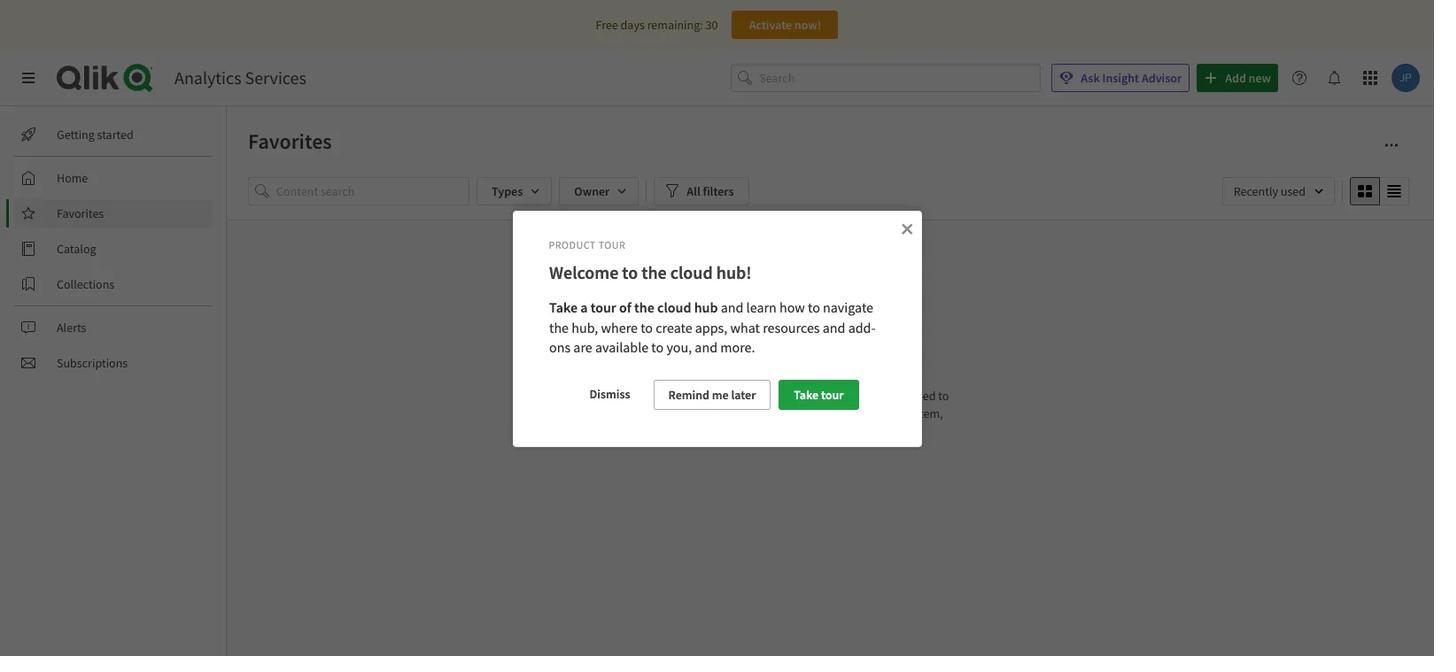 Task type: describe. For each thing, give the bounding box(es) containing it.
×
[[900, 215, 913, 240]]

favorites link
[[14, 199, 213, 228]]

to inside no favorites found you don't have any favorites yet, or you need to adjust your search filters. to favorite an item, click the star.
[[938, 388, 949, 404]]

remind me later
[[668, 387, 756, 403]]

getting started
[[57, 127, 134, 143]]

ons
[[549, 338, 570, 356]]

the inside 'and learn how to navigate the hub, where to create apps, what resources and add- ons are available to you, and more.'
[[549, 318, 568, 336]]

you
[[706, 388, 724, 404]]

0 horizontal spatial and
[[694, 338, 717, 356]]

how
[[779, 298, 805, 316]]

search
[[772, 406, 806, 422]]

where
[[601, 318, 637, 336]]

getting started link
[[14, 120, 213, 149]]

me
[[712, 387, 729, 403]]

no favorites found you don't have any favorites yet, or you need to adjust your search filters. to favorite an item, click the star.
[[706, 364, 949, 439]]

ask insight advisor
[[1081, 70, 1182, 86]]

analytics services
[[174, 66, 306, 89]]

collections
[[57, 276, 114, 292]]

0 horizontal spatial tour
[[590, 298, 616, 316]]

Content search text field
[[276, 177, 469, 206]]

favorites inside navigation pane element
[[57, 205, 104, 221]]

Search text field
[[759, 63, 1041, 92]]

× dialog
[[512, 210, 922, 447]]

you,
[[666, 338, 691, 356]]

free
[[596, 17, 618, 33]]

analytics services element
[[174, 66, 306, 89]]

1 vertical spatial cloud
[[657, 298, 691, 316]]

alerts
[[57, 320, 86, 336]]

dismiss button
[[575, 380, 644, 409]]

dismiss
[[589, 387, 630, 403]]

welcome to the cloud hub!
[[549, 261, 751, 283]]

× button
[[900, 215, 913, 240]]

any
[[784, 388, 803, 404]]

home
[[57, 170, 88, 186]]

subscriptions
[[57, 355, 128, 371]]

free days remaining: 30
[[596, 17, 718, 33]]

take for take tour
[[794, 387, 819, 403]]

insight
[[1102, 70, 1139, 86]]

learn
[[746, 298, 776, 316]]

to down take a tour of the cloud hub
[[640, 318, 652, 336]]

days
[[621, 17, 645, 33]]

create
[[655, 318, 692, 336]]

favorite
[[859, 406, 898, 422]]

0 vertical spatial cloud
[[670, 261, 712, 283]]

home link
[[14, 164, 213, 192]]

close sidebar menu image
[[21, 71, 35, 85]]

star.
[[839, 423, 861, 439]]

click
[[794, 423, 817, 439]]

resources
[[762, 318, 819, 336]]

available
[[595, 338, 648, 356]]

activate now! link
[[732, 11, 838, 39]]

navigation pane element
[[0, 113, 226, 384]]

yet,
[[853, 388, 872, 404]]

to down "tour"
[[622, 261, 637, 283]]

30
[[706, 17, 718, 33]]



Task type: vqa. For each thing, say whether or not it's contained in the screenshot.
Data gateways LINK
no



Task type: locate. For each thing, give the bounding box(es) containing it.
1 vertical spatial and
[[822, 318, 845, 336]]

recently used image
[[1222, 177, 1335, 205]]

collections link
[[14, 270, 213, 299]]

ask insight advisor button
[[1052, 64, 1190, 92]]

more.
[[720, 338, 755, 356]]

1 vertical spatial take
[[794, 387, 819, 403]]

searchbar element
[[731, 63, 1041, 92]]

catalog
[[57, 241, 96, 257]]

favorites up take tour
[[791, 364, 845, 382]]

to left you,
[[651, 338, 663, 356]]

the down filters.
[[820, 423, 837, 439]]

switch view group
[[1350, 177, 1409, 205]]

item,
[[916, 406, 943, 422]]

started
[[97, 127, 134, 143]]

the
[[641, 261, 666, 283], [634, 298, 654, 316], [549, 318, 568, 336], [820, 423, 837, 439]]

0 horizontal spatial favorites
[[57, 205, 104, 221]]

tour
[[590, 298, 616, 316], [821, 387, 844, 403]]

of
[[619, 298, 631, 316]]

remaining:
[[647, 17, 703, 33]]

the up take a tour of the cloud hub
[[641, 261, 666, 283]]

hub,
[[571, 318, 598, 336]]

analytics
[[174, 66, 241, 89]]

favorites
[[248, 128, 332, 155], [57, 205, 104, 221]]

filters region
[[248, 174, 1413, 209]]

1 horizontal spatial take
[[794, 387, 819, 403]]

catalog link
[[14, 235, 213, 263]]

favorites up filters.
[[806, 388, 851, 404]]

0 vertical spatial tour
[[590, 298, 616, 316]]

apps,
[[695, 318, 727, 336]]

and
[[720, 298, 743, 316], [822, 318, 845, 336], [694, 338, 717, 356]]

you
[[888, 388, 907, 404]]

take tour
[[794, 387, 844, 403]]

the inside no favorites found you don't have any favorites yet, or you need to adjust your search filters. to favorite an item, click the star.
[[820, 423, 837, 439]]

2 vertical spatial and
[[694, 338, 717, 356]]

activate
[[749, 17, 792, 33]]

and down navigate
[[822, 318, 845, 336]]

take for take a tour of the cloud hub
[[549, 298, 577, 316]]

later
[[731, 387, 756, 403]]

1 vertical spatial favorites
[[57, 205, 104, 221]]

take
[[549, 298, 577, 316], [794, 387, 819, 403]]

navigate
[[822, 298, 873, 316]]

alerts link
[[14, 314, 213, 342]]

or
[[875, 388, 886, 404]]

0 vertical spatial and
[[720, 298, 743, 316]]

don't
[[727, 388, 755, 404]]

a
[[580, 298, 587, 316]]

now!
[[794, 17, 821, 33]]

0 vertical spatial favorites
[[248, 128, 332, 155]]

0 vertical spatial take
[[549, 298, 577, 316]]

advisor
[[1142, 70, 1182, 86]]

an
[[901, 406, 914, 422]]

hub
[[694, 298, 717, 316]]

remind
[[668, 387, 709, 403]]

tour inside button
[[821, 387, 844, 403]]

favorites up the catalog
[[57, 205, 104, 221]]

and down apps,
[[694, 338, 717, 356]]

subscriptions link
[[14, 349, 213, 377]]

found
[[847, 364, 883, 382]]

adjust
[[712, 406, 744, 422]]

tour up filters.
[[821, 387, 844, 403]]

and learn how to navigate the hub, where to create apps, what resources and add- ons are available to you, and more.
[[549, 298, 876, 356]]

are
[[573, 338, 592, 356]]

ask
[[1081, 70, 1100, 86]]

take left a
[[549, 298, 577, 316]]

services
[[245, 66, 306, 89]]

the right 'of' on the top left
[[634, 298, 654, 316]]

tour
[[598, 238, 626, 251]]

favorites
[[791, 364, 845, 382], [806, 388, 851, 404]]

need
[[910, 388, 936, 404]]

take inside button
[[794, 387, 819, 403]]

product tour
[[549, 238, 626, 251]]

remind me later button
[[653, 380, 771, 411]]

take up search on the bottom of page
[[794, 387, 819, 403]]

to right how
[[807, 298, 820, 316]]

have
[[757, 388, 782, 404]]

your
[[746, 406, 770, 422]]

to
[[844, 406, 856, 422]]

hub!
[[716, 261, 751, 283]]

take tour button
[[779, 380, 859, 411]]

take a tour of the cloud hub
[[549, 298, 717, 316]]

cloud up hub
[[670, 261, 712, 283]]

add-
[[848, 318, 875, 336]]

activate now!
[[749, 17, 821, 33]]

cloud
[[670, 261, 712, 283], [657, 298, 691, 316]]

favorites down services
[[248, 128, 332, 155]]

cloud up 'create'
[[657, 298, 691, 316]]

and up "what"
[[720, 298, 743, 316]]

tour right a
[[590, 298, 616, 316]]

1 horizontal spatial and
[[720, 298, 743, 316]]

1 horizontal spatial tour
[[821, 387, 844, 403]]

to
[[622, 261, 637, 283], [807, 298, 820, 316], [640, 318, 652, 336], [651, 338, 663, 356], [938, 388, 949, 404]]

0 vertical spatial favorites
[[791, 364, 845, 382]]

2 horizontal spatial and
[[822, 318, 845, 336]]

welcome
[[549, 261, 618, 283]]

no
[[771, 364, 788, 382]]

to right need
[[938, 388, 949, 404]]

0 horizontal spatial take
[[549, 298, 577, 316]]

getting
[[57, 127, 95, 143]]

product
[[549, 238, 596, 251]]

1 vertical spatial favorites
[[806, 388, 851, 404]]

1 vertical spatial tour
[[821, 387, 844, 403]]

1 horizontal spatial favorites
[[248, 128, 332, 155]]

filters.
[[809, 406, 841, 422]]

what
[[730, 318, 760, 336]]

the up ons
[[549, 318, 568, 336]]



